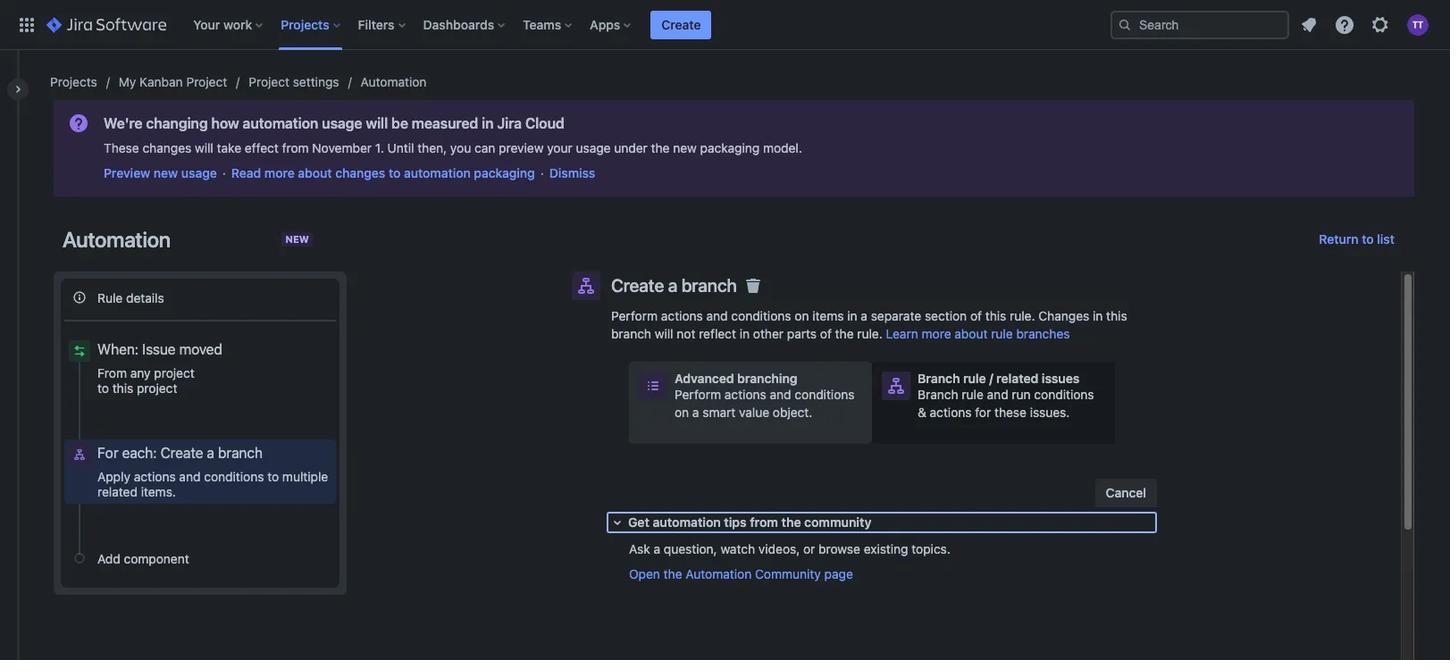 Task type: vqa. For each thing, say whether or not it's contained in the screenshot.
work
yes



Task type: locate. For each thing, give the bounding box(es) containing it.
settings
[[293, 74, 339, 89]]

and inside advanced branching perform actions and conditions on a smart value object.
[[770, 387, 791, 402]]

project left "settings"
[[249, 74, 290, 89]]

new right the preview
[[154, 165, 178, 181]]

0 horizontal spatial this
[[112, 381, 133, 396]]

actions
[[661, 308, 703, 324], [725, 387, 767, 402], [930, 405, 972, 420], [134, 469, 176, 484]]

1 horizontal spatial project
[[249, 74, 290, 89]]

1 horizontal spatial ·
[[540, 165, 544, 181]]

0 vertical spatial packaging
[[700, 140, 760, 156]]

2 vertical spatial will
[[655, 326, 673, 341]]

2 vertical spatial branch
[[218, 445, 263, 461]]

0 vertical spatial will
[[366, 115, 388, 131]]

perform inside perform actions and conditions on items in a separate section of this rule. changes in this branch will not reflect in other parts of the rule.
[[611, 308, 658, 324]]

and inside branch rule / related issues branch rule and run conditions & actions for these issues.
[[987, 387, 1009, 402]]

1 vertical spatial automation
[[404, 165, 471, 181]]

packaging inside we're changing how automation usage will be measured in jira cloud these changes will take effect from november 1. until then, you can preview your usage under the new packaging model.
[[700, 140, 760, 156]]

in left jira
[[482, 115, 494, 131]]

2 project from the left
[[249, 74, 290, 89]]

changes down november
[[335, 165, 385, 181]]

settings image
[[1370, 14, 1391, 35]]

1 horizontal spatial new
[[673, 140, 697, 156]]

branch inside perform actions and conditions on items in a separate section of this rule. changes in this branch will not reflect in other parts of the rule.
[[611, 326, 651, 341]]

2 vertical spatial automation
[[686, 567, 752, 582]]

delete image
[[310, 444, 332, 466]]

of down items
[[820, 326, 832, 341]]

the down items
[[835, 326, 854, 341]]

1 vertical spatial more
[[922, 326, 951, 341]]

create right apps 'popup button'
[[662, 17, 701, 32]]

a right ask
[[654, 542, 661, 557]]

this right "changes"
[[1107, 308, 1128, 324]]

cancel
[[1106, 485, 1147, 500]]

and down /
[[987, 387, 1009, 402]]

notifications image
[[1299, 14, 1320, 35]]

related up run
[[997, 371, 1039, 386]]

the right under
[[651, 140, 670, 156]]

this up learn more about rule branches
[[986, 308, 1007, 324]]

0 horizontal spatial packaging
[[474, 165, 535, 181]]

1 horizontal spatial perform
[[675, 387, 721, 402]]

0 vertical spatial about
[[298, 165, 332, 181]]

0 vertical spatial more
[[264, 165, 295, 181]]

0 vertical spatial related
[[997, 371, 1039, 386]]

1 vertical spatial branch
[[918, 387, 959, 402]]

rule up for
[[962, 387, 984, 402]]

actions down each:
[[134, 469, 176, 484]]

filters button
[[353, 10, 413, 39]]

primary element
[[11, 0, 1111, 50]]

for each: create a branch image
[[576, 275, 597, 297]]

0 vertical spatial automation
[[243, 115, 318, 131]]

jira
[[497, 115, 522, 131]]

1 vertical spatial about
[[955, 326, 988, 341]]

perform
[[611, 308, 658, 324], [675, 387, 721, 402]]

to down until at the top left of page
[[389, 165, 401, 181]]

0 horizontal spatial rule.
[[857, 326, 883, 341]]

advanced
[[675, 371, 734, 386]]

1 vertical spatial packaging
[[474, 165, 535, 181]]

0 vertical spatial branch
[[918, 371, 960, 386]]

in
[[482, 115, 494, 131], [847, 308, 858, 324], [1093, 308, 1103, 324], [740, 326, 750, 341]]

projects up "settings"
[[281, 17, 329, 32]]

help image
[[1334, 14, 1356, 35]]

value
[[739, 405, 770, 420]]

will left not
[[655, 326, 673, 341]]

1 horizontal spatial changes
[[335, 165, 385, 181]]

smart
[[703, 405, 736, 420]]

1 vertical spatial related
[[97, 484, 138, 500]]

on up parts
[[795, 308, 809, 324]]

create a branch
[[611, 275, 737, 296]]

section
[[925, 308, 967, 324]]

on
[[795, 308, 809, 324], [675, 405, 689, 420]]

create right each:
[[161, 445, 203, 461]]

on inside advanced branching perform actions and conditions on a smart value object.
[[675, 405, 689, 420]]

actions up not
[[661, 308, 703, 324]]

from inside we're changing how automation usage will be measured in jira cloud these changes will take effect from november 1. until then, you can preview your usage under the new packaging model.
[[282, 140, 309, 156]]

0 vertical spatial rule
[[991, 326, 1013, 341]]

changes inside we're changing how automation usage will be measured in jira cloud these changes will take effect from november 1. until then, you can preview your usage under the new packaging model.
[[143, 140, 191, 156]]

0 vertical spatial perform
[[611, 308, 658, 324]]

0 horizontal spatial perform
[[611, 308, 658, 324]]

will
[[366, 115, 388, 131], [195, 140, 213, 156], [655, 326, 673, 341]]

0 vertical spatial create
[[662, 17, 701, 32]]

cloud
[[525, 115, 565, 131]]

2 horizontal spatial automation
[[686, 567, 752, 582]]

branch left not
[[611, 326, 651, 341]]

2 vertical spatial usage
[[181, 165, 217, 181]]

conditions up object.
[[795, 387, 855, 402]]

return to list
[[1319, 231, 1395, 247]]

kanban
[[140, 74, 183, 89]]

sidebar navigation image
[[0, 71, 39, 107]]

projects left my on the top left of page
[[50, 74, 97, 89]]

automation down watch
[[686, 567, 752, 582]]

0 horizontal spatial on
[[675, 405, 689, 420]]

· left read
[[222, 165, 226, 181]]

project
[[186, 74, 227, 89], [249, 74, 290, 89]]

more
[[264, 165, 295, 181], [922, 326, 951, 341]]

watch
[[721, 542, 755, 557]]

0 vertical spatial branch
[[682, 275, 737, 296]]

to left multiple
[[267, 469, 279, 484]]

the up ask a question, watch videos, or browse existing topics.
[[782, 515, 801, 530]]

0 horizontal spatial automation
[[243, 115, 318, 131]]

automation up effect
[[243, 115, 318, 131]]

0 horizontal spatial ·
[[222, 165, 226, 181]]

the
[[651, 140, 670, 156], [835, 326, 854, 341], [782, 515, 801, 530], [664, 567, 682, 582]]

automation down then,
[[404, 165, 471, 181]]

0 vertical spatial changes
[[143, 140, 191, 156]]

a up not
[[668, 275, 678, 296]]

2 vertical spatial automation
[[653, 515, 721, 530]]

teams button
[[518, 10, 579, 39]]

the right open
[[664, 567, 682, 582]]

usage up "dismiss"
[[576, 140, 611, 156]]

projects link
[[50, 71, 97, 93]]

0 horizontal spatial related
[[97, 484, 138, 500]]

and up reflect
[[707, 308, 728, 324]]

branch left delete icon
[[682, 275, 737, 296]]

dashboards
[[423, 17, 494, 32]]

1 vertical spatial create
[[611, 275, 664, 296]]

rule
[[991, 326, 1013, 341], [963, 371, 986, 386], [962, 387, 984, 402]]

2 horizontal spatial usage
[[576, 140, 611, 156]]

create right for each: create a branch icon
[[611, 275, 664, 296]]

and inside perform actions and conditions on items in a separate section of this rule. changes in this branch will not reflect in other parts of the rule.
[[707, 308, 728, 324]]

existing
[[864, 542, 908, 557]]

about
[[298, 165, 332, 181], [955, 326, 988, 341]]

banner
[[0, 0, 1450, 50]]

1 · from the left
[[222, 165, 226, 181]]

and down branching
[[770, 387, 791, 402]]

1 vertical spatial new
[[154, 165, 178, 181]]

and down for each: create a branch at the left bottom of page
[[179, 469, 201, 484]]

about down november
[[298, 165, 332, 181]]

related
[[997, 371, 1039, 386], [97, 484, 138, 500]]

0 vertical spatial projects
[[281, 17, 329, 32]]

packaging down the preview
[[474, 165, 535, 181]]

usage down take
[[181, 165, 217, 181]]

1 horizontal spatial projects
[[281, 17, 329, 32]]

1 horizontal spatial on
[[795, 308, 809, 324]]

1 horizontal spatial more
[[922, 326, 951, 341]]

advanced branching perform actions and conditions on a smart value object.
[[675, 371, 855, 420]]

separate
[[871, 308, 922, 324]]

0 horizontal spatial automation
[[63, 227, 171, 252]]

1 vertical spatial from
[[750, 515, 778, 530]]

issues
[[1042, 371, 1080, 386]]

1 vertical spatial changes
[[335, 165, 385, 181]]

be
[[391, 115, 408, 131]]

2 · from the left
[[540, 165, 544, 181]]

will left be
[[366, 115, 388, 131]]

take
[[217, 140, 241, 156]]

· left "dismiss"
[[540, 165, 544, 181]]

0 horizontal spatial about
[[298, 165, 332, 181]]

packaging
[[700, 140, 760, 156], [474, 165, 535, 181]]

0 horizontal spatial projects
[[50, 74, 97, 89]]

automation inside get automation tips from the community dropdown button
[[653, 515, 721, 530]]

jira software image
[[46, 14, 166, 35], [46, 14, 166, 35]]

actions right &
[[930, 405, 972, 420]]

your
[[547, 140, 573, 156]]

automation up question,
[[653, 515, 721, 530]]

0 horizontal spatial will
[[195, 140, 213, 156]]

preview new usage · read more about changes to automation packaging · dismiss
[[104, 165, 596, 181]]

actions up value
[[725, 387, 767, 402]]

1 horizontal spatial usage
[[322, 115, 362, 131]]

changes up preview new usage button at the left of the page
[[143, 140, 191, 156]]

my kanban project link
[[119, 71, 227, 93]]

learn
[[886, 326, 919, 341]]

rule. down separate
[[857, 326, 883, 341]]

more down section
[[922, 326, 951, 341]]

perform down advanced
[[675, 387, 721, 402]]

2 branch from the top
[[918, 387, 959, 402]]

a inside advanced branching perform actions and conditions on a smart value object.
[[693, 405, 699, 420]]

1 vertical spatial branch
[[611, 326, 651, 341]]

on left smart on the bottom
[[675, 405, 689, 420]]

projects inside projects dropdown button
[[281, 17, 329, 32]]

0 horizontal spatial changes
[[143, 140, 191, 156]]

project
[[154, 366, 195, 381], [137, 381, 177, 396]]

branch
[[682, 275, 737, 296], [611, 326, 651, 341], [218, 445, 263, 461]]

moved
[[179, 341, 222, 357]]

on inside perform actions and conditions on items in a separate section of this rule. changes in this branch will not reflect in other parts of the rule.
[[795, 308, 809, 324]]

preview
[[499, 140, 544, 156]]

this
[[986, 308, 1007, 324], [1107, 308, 1128, 324], [112, 381, 133, 396]]

1 horizontal spatial branch
[[611, 326, 651, 341]]

1 vertical spatial of
[[820, 326, 832, 341]]

to inside button
[[1362, 231, 1374, 247]]

preview
[[104, 165, 150, 181]]

will left take
[[195, 140, 213, 156]]

·
[[222, 165, 226, 181], [540, 165, 544, 181]]

0 vertical spatial of
[[970, 308, 982, 324]]

to
[[389, 165, 401, 181], [1362, 231, 1374, 247], [97, 381, 109, 396], [267, 469, 279, 484]]

conditions down issues
[[1034, 387, 1094, 402]]

2 vertical spatial rule
[[962, 387, 984, 402]]

a left separate
[[861, 308, 868, 324]]

this down when:
[[112, 381, 133, 396]]

perform inside advanced branching perform actions and conditions on a smart value object.
[[675, 387, 721, 402]]

rule left branches
[[991, 326, 1013, 341]]

0 horizontal spatial more
[[264, 165, 295, 181]]

from
[[282, 140, 309, 156], [750, 515, 778, 530]]

the inside dropdown button
[[782, 515, 801, 530]]

0 vertical spatial automation
[[361, 74, 427, 89]]

page
[[825, 567, 853, 582]]

automation up be
[[361, 74, 427, 89]]

conditions down for each: create a branch at the left bottom of page
[[204, 469, 264, 484]]

from inside get automation tips from the community dropdown button
[[750, 515, 778, 530]]

1 vertical spatial perform
[[675, 387, 721, 402]]

about down section
[[955, 326, 988, 341]]

1 vertical spatial rule.
[[857, 326, 883, 341]]

automation
[[361, 74, 427, 89], [63, 227, 171, 252], [686, 567, 752, 582]]

a left smart on the bottom
[[693, 405, 699, 420]]

1 vertical spatial rule
[[963, 371, 986, 386]]

1 horizontal spatial related
[[997, 371, 1039, 386]]

1 vertical spatial projects
[[50, 74, 97, 89]]

under
[[614, 140, 648, 156]]

2 horizontal spatial will
[[655, 326, 673, 341]]

browse
[[819, 542, 861, 557]]

1 horizontal spatial packaging
[[700, 140, 760, 156]]

from right effect
[[282, 140, 309, 156]]

from right the 'tips'
[[750, 515, 778, 530]]

usage up november
[[322, 115, 362, 131]]

new
[[673, 140, 697, 156], [154, 165, 178, 181]]

filters
[[358, 17, 395, 32]]

create inside button
[[662, 17, 701, 32]]

for each: create a branch
[[97, 445, 263, 461]]

to inside when: issue moved from any project to this project
[[97, 381, 109, 396]]

november
[[312, 140, 372, 156]]

1 horizontal spatial about
[[955, 326, 988, 341]]

1 vertical spatial on
[[675, 405, 689, 420]]

project up how
[[186, 74, 227, 89]]

changes
[[143, 140, 191, 156], [335, 165, 385, 181]]

related down for
[[97, 484, 138, 500]]

1 horizontal spatial automation
[[404, 165, 471, 181]]

rule. up branches
[[1010, 308, 1035, 324]]

branch up apply actions and conditions to multiple related items.
[[218, 445, 263, 461]]

to inside apply actions and conditions to multiple related items.
[[267, 469, 279, 484]]

we're
[[104, 115, 143, 131]]

1 horizontal spatial from
[[750, 515, 778, 530]]

automation up rule
[[63, 227, 171, 252]]

to left the "list"
[[1362, 231, 1374, 247]]

more down effect
[[264, 165, 295, 181]]

projects
[[281, 17, 329, 32], [50, 74, 97, 89]]

1 horizontal spatial of
[[970, 308, 982, 324]]

0 vertical spatial on
[[795, 308, 809, 324]]

get automation tips from the community
[[628, 515, 872, 530]]

new right under
[[673, 140, 697, 156]]

automation
[[243, 115, 318, 131], [404, 165, 471, 181], [653, 515, 721, 530]]

2 horizontal spatial automation
[[653, 515, 721, 530]]

0 horizontal spatial of
[[820, 326, 832, 341]]

rule left /
[[963, 371, 986, 386]]

these
[[104, 140, 139, 156]]

0 vertical spatial rule.
[[1010, 308, 1035, 324]]

any
[[130, 366, 151, 381]]

of up learn more about rule branches
[[970, 308, 982, 324]]

0 vertical spatial from
[[282, 140, 309, 156]]

0 vertical spatial usage
[[322, 115, 362, 131]]

packaging left model.
[[700, 140, 760, 156]]

0 vertical spatial new
[[673, 140, 697, 156]]

conditions up other
[[731, 308, 791, 324]]

related inside branch rule / related issues branch rule and run conditions & actions for these issues.
[[997, 371, 1039, 386]]

and inside apply actions and conditions to multiple related items.
[[179, 469, 201, 484]]

to left "any"
[[97, 381, 109, 396]]

perform down create a branch
[[611, 308, 658, 324]]

banner containing your work
[[0, 0, 1450, 50]]

0 horizontal spatial project
[[186, 74, 227, 89]]

issue
[[142, 341, 176, 357]]

in right "changes"
[[1093, 308, 1103, 324]]

0 horizontal spatial from
[[282, 140, 309, 156]]



Task type: describe. For each thing, give the bounding box(es) containing it.
when: issue moved from any project to this project
[[97, 341, 222, 396]]

can
[[475, 140, 495, 156]]

1 project from the left
[[186, 74, 227, 89]]

will inside perform actions and conditions on items in a separate section of this rule. changes in this branch will not reflect in other parts of the rule.
[[655, 326, 673, 341]]

teams
[[523, 17, 561, 32]]

0 horizontal spatial usage
[[181, 165, 217, 181]]

1 vertical spatial will
[[195, 140, 213, 156]]

dashboards button
[[418, 10, 512, 39]]

apps button
[[585, 10, 638, 39]]

the inside we're changing how automation usage will be measured in jira cloud these changes will take effect from november 1. until then, you can preview your usage under the new packaging model.
[[651, 140, 670, 156]]

create for create a branch
[[611, 275, 664, 296]]

issues.
[[1030, 405, 1070, 420]]

community
[[804, 515, 872, 530]]

read more about changes to automation packaging button
[[231, 164, 535, 182]]

topics.
[[912, 542, 951, 557]]

the inside perform actions and conditions on items in a separate section of this rule. changes in this branch will not reflect in other parts of the rule.
[[835, 326, 854, 341]]

in left other
[[740, 326, 750, 341]]

return
[[1319, 231, 1359, 247]]

when:
[[97, 341, 139, 357]]

in inside we're changing how automation usage will be measured in jira cloud these changes will take effect from november 1. until then, you can preview your usage under the new packaging model.
[[482, 115, 494, 131]]

automation link
[[361, 71, 427, 93]]

1 horizontal spatial rule.
[[1010, 308, 1035, 324]]

your
[[193, 17, 220, 32]]

automation inside we're changing how automation usage will be measured in jira cloud these changes will take effect from november 1. until then, you can preview your usage under the new packaging model.
[[243, 115, 318, 131]]

close image
[[607, 512, 628, 534]]

1 horizontal spatial this
[[986, 308, 1007, 324]]

list
[[1377, 231, 1395, 247]]

related inside apply actions and conditions to multiple related items.
[[97, 484, 138, 500]]

dismiss
[[549, 165, 596, 181]]

1 horizontal spatial automation
[[361, 74, 427, 89]]

object.
[[773, 405, 813, 420]]

2 horizontal spatial this
[[1107, 308, 1128, 324]]

parts
[[787, 326, 817, 341]]

search image
[[1118, 17, 1132, 32]]

perform actions and conditions on items in a separate section of this rule. changes in this branch will not reflect in other parts of the rule.
[[611, 308, 1128, 341]]

in right items
[[847, 308, 858, 324]]

actions inside advanced branching perform actions and conditions on a smart value object.
[[725, 387, 767, 402]]

1 horizontal spatial will
[[366, 115, 388, 131]]

actions inside apply actions and conditions to multiple related items.
[[134, 469, 176, 484]]

from
[[97, 366, 127, 381]]

get
[[628, 515, 650, 530]]

create for create
[[662, 17, 701, 32]]

until
[[388, 140, 414, 156]]

create button
[[651, 10, 712, 39]]

2 horizontal spatial branch
[[682, 275, 737, 296]]

1 vertical spatial usage
[[576, 140, 611, 156]]

conditions inside perform actions and conditions on items in a separate section of this rule. changes in this branch will not reflect in other parts of the rule.
[[731, 308, 791, 324]]

rule details
[[97, 290, 164, 305]]

my
[[119, 74, 136, 89]]

or
[[803, 542, 815, 557]]

a inside perform actions and conditions on items in a separate section of this rule. changes in this branch will not reflect in other parts of the rule.
[[861, 308, 868, 324]]

this inside when: issue moved from any project to this project
[[112, 381, 133, 396]]

2 vertical spatial create
[[161, 445, 203, 461]]

your profile and settings image
[[1408, 14, 1429, 35]]

branches
[[1017, 326, 1070, 341]]

then,
[[418, 140, 447, 156]]

apply actions and conditions to multiple related items.
[[97, 469, 328, 500]]

changes
[[1039, 308, 1090, 324]]

1 branch from the top
[[918, 371, 960, 386]]

return to list button
[[1309, 225, 1406, 254]]

how
[[211, 115, 239, 131]]

apps
[[590, 17, 621, 32]]

a up apply actions and conditions to multiple related items.
[[207, 445, 214, 461]]

/
[[990, 371, 993, 386]]

new inside we're changing how automation usage will be measured in jira cloud these changes will take effect from november 1. until then, you can preview your usage under the new packaging model.
[[673, 140, 697, 156]]

Search field
[[1111, 10, 1290, 39]]

each:
[[122, 445, 157, 461]]

projects for projects dropdown button
[[281, 17, 329, 32]]

run
[[1012, 387, 1031, 402]]

effect
[[245, 140, 279, 156]]

branch rule / related issues branch rule and run conditions & actions for these issues.
[[918, 371, 1094, 420]]

appswitcher icon image
[[16, 14, 38, 35]]

cancel button
[[1095, 479, 1157, 508]]

0 horizontal spatial branch
[[218, 445, 263, 461]]

question,
[[664, 542, 717, 557]]

conditions inside advanced branching perform actions and conditions on a smart value object.
[[795, 387, 855, 402]]

tips
[[724, 515, 747, 530]]

rule details button
[[64, 282, 336, 313]]

dismiss button
[[549, 164, 596, 182]]

delete image
[[742, 275, 764, 297]]

ask
[[629, 542, 650, 557]]

items.
[[141, 484, 176, 500]]

not
[[677, 326, 696, 341]]

&
[[918, 405, 927, 420]]

open the automation community page
[[629, 567, 853, 582]]

0 horizontal spatial new
[[154, 165, 178, 181]]

conditions inside apply actions and conditions to multiple related items.
[[204, 469, 264, 484]]

videos,
[[759, 542, 800, 557]]

for
[[97, 445, 118, 461]]

reflect
[[699, 326, 736, 341]]

preview new usage button
[[104, 164, 217, 182]]

you
[[450, 140, 471, 156]]

multiple
[[282, 469, 328, 484]]

work
[[223, 17, 252, 32]]

projects for projects link
[[50, 74, 97, 89]]

we're changing how automation usage will be measured in jira cloud these changes will take effect from november 1. until then, you can preview your usage under the new packaging model.
[[104, 115, 802, 156]]

actions inside perform actions and conditions on items in a separate section of this rule. changes in this branch will not reflect in other parts of the rule.
[[661, 308, 703, 324]]

measured
[[412, 115, 478, 131]]

learn more about rule branches link
[[886, 326, 1070, 341]]

open
[[629, 567, 660, 582]]

ask a question, watch videos, or browse existing topics.
[[629, 542, 951, 557]]

details
[[126, 290, 164, 305]]

model.
[[763, 140, 802, 156]]

rule
[[97, 290, 123, 305]]

1 vertical spatial automation
[[63, 227, 171, 252]]

conditions inside branch rule / related issues branch rule and run conditions & actions for these issues.
[[1034, 387, 1094, 402]]

items
[[813, 308, 844, 324]]

apply
[[97, 469, 130, 484]]

actions inside branch rule / related issues branch rule and run conditions & actions for these issues.
[[930, 405, 972, 420]]

my kanban project
[[119, 74, 227, 89]]

changing
[[146, 115, 208, 131]]

open the automation community page link
[[629, 567, 853, 582]]

get automation tips from the community button
[[607, 512, 1157, 534]]

these
[[995, 405, 1027, 420]]

for
[[975, 405, 991, 420]]

learn more about rule branches
[[886, 326, 1070, 341]]

other
[[753, 326, 784, 341]]



